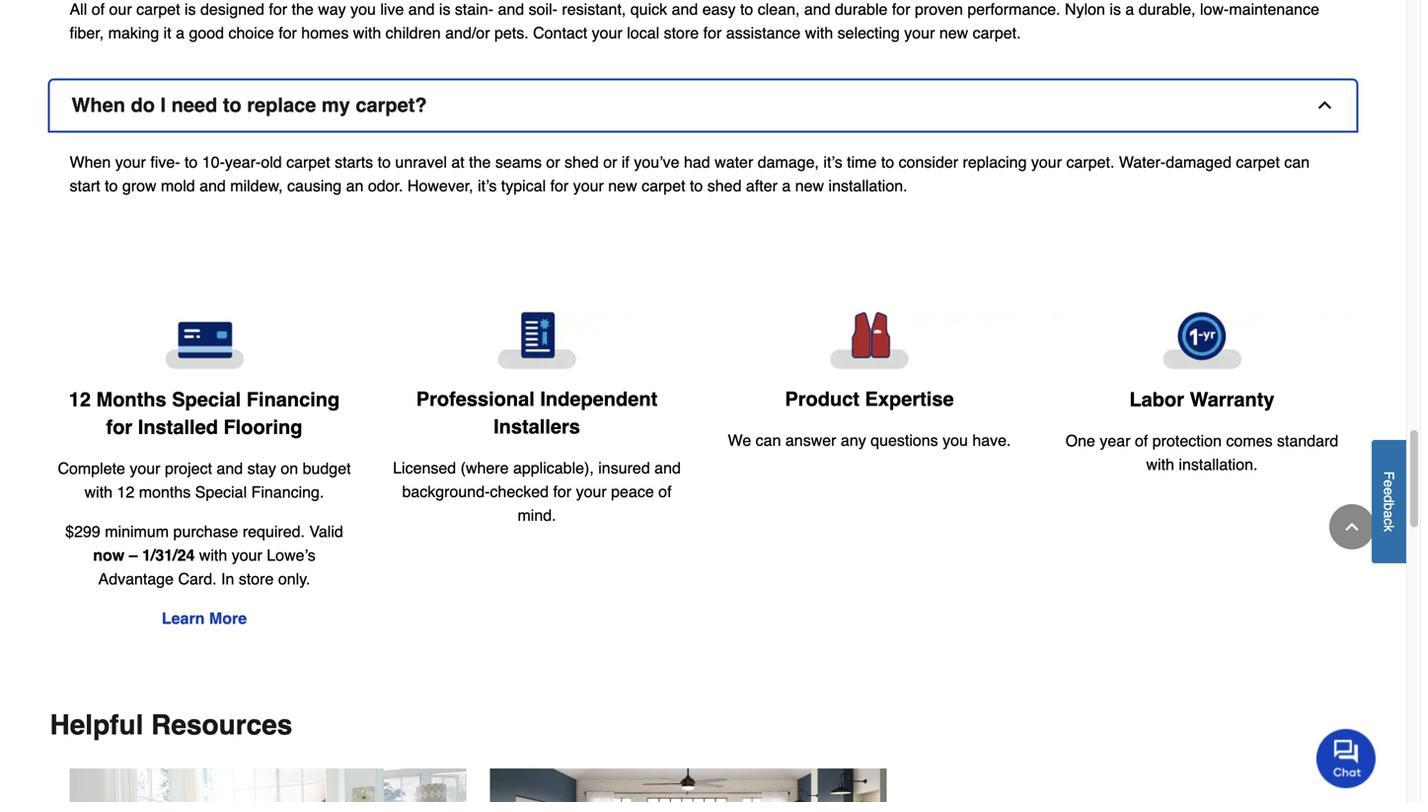 Task type: locate. For each thing, give the bounding box(es) containing it.
installation. inside one year of protection comes standard with installation.
[[1179, 455, 1258, 474]]

can right damaged at the top
[[1285, 153, 1310, 171]]

shed down water
[[708, 177, 742, 195]]

2 e from the top
[[1382, 488, 1397, 495]]

1 vertical spatial special
[[195, 483, 247, 501]]

with inside one year of protection comes standard with installation.
[[1147, 455, 1175, 474]]

3 is from the left
[[1110, 0, 1121, 18]]

0 vertical spatial of
[[92, 0, 105, 18]]

to inside button
[[223, 94, 242, 117]]

of right year
[[1135, 432, 1148, 450]]

0 horizontal spatial carpet.
[[973, 24, 1021, 42]]

special inside complete your project and stay on budget with 12 months special financing.
[[195, 483, 247, 501]]

only.
[[278, 570, 310, 588]]

mind.
[[518, 507, 556, 525]]

on
[[281, 459, 298, 478]]

or right seams
[[546, 153, 560, 171]]

store right in
[[239, 570, 274, 588]]

0 vertical spatial shed
[[565, 153, 599, 171]]

background-
[[402, 483, 490, 501]]

comes
[[1227, 432, 1273, 450]]

0 horizontal spatial you
[[351, 0, 376, 18]]

for inside when your five- to 10-year-old carpet starts to unravel at the seams or shed or if you've had water damage, it's time to consider replacing your carpet. water-damaged carpet can start to grow mold and mildew, causing an odor. however, it's typical for your new carpet to shed after a new installation.
[[550, 177, 569, 195]]

e up b
[[1382, 488, 1397, 495]]

making
[[108, 24, 159, 42]]

special up installed
[[172, 388, 241, 411]]

carpet. inside when your five- to 10-year-old carpet starts to unravel at the seams or shed or if you've had water damage, it's time to consider replacing your carpet. water-damaged carpet can start to grow mold and mildew, causing an odor. however, it's typical for your new carpet to shed after a new installation.
[[1067, 153, 1115, 171]]

1 horizontal spatial chevron up image
[[1343, 517, 1362, 537]]

with left selecting on the right of page
[[805, 24, 833, 42]]

carpet. left water-
[[1067, 153, 1115, 171]]

d
[[1382, 495, 1397, 503]]

you left have.
[[943, 432, 968, 450]]

0 vertical spatial you
[[351, 0, 376, 18]]

b
[[1382, 503, 1397, 511]]

and inside complete your project and stay on budget with 12 months special financing.
[[217, 459, 243, 478]]

a blue 1-year labor warranty icon. image
[[1052, 313, 1353, 370]]

for down months
[[106, 416, 132, 439]]

i
[[160, 94, 166, 117]]

e up d
[[1382, 480, 1397, 488]]

0 vertical spatial when
[[72, 94, 125, 117]]

and up children
[[408, 0, 435, 18]]

unravel
[[395, 153, 447, 171]]

1 horizontal spatial carpet.
[[1067, 153, 1115, 171]]

carpet?
[[356, 94, 427, 117]]

is left stain-
[[439, 0, 451, 18]]

1 vertical spatial store
[[239, 570, 274, 588]]

had
[[684, 153, 710, 171]]

with down complete
[[85, 483, 113, 501]]

helpful
[[50, 710, 144, 741]]

fiber,
[[70, 24, 104, 42]]

the inside all of our carpet is designed for the way you live and is stain- and soil- resistant, quick and easy to clean, and durable for proven performance. nylon is a durable, low-maintenance fiber, making it a good choice for homes with children and/or pets. contact your local store for assistance with selecting your new carpet.
[[292, 0, 314, 18]]

1 vertical spatial installation.
[[1179, 455, 1258, 474]]

with down protection at bottom
[[1147, 455, 1175, 474]]

can right we
[[756, 432, 781, 450]]

0 horizontal spatial it's
[[478, 177, 497, 195]]

carpet up it
[[136, 0, 180, 18]]

0 horizontal spatial installation.
[[829, 177, 908, 195]]

the left way
[[292, 0, 314, 18]]

0 horizontal spatial of
[[92, 0, 105, 18]]

when up the start
[[70, 153, 111, 171]]

and right clean, at the right of the page
[[804, 0, 831, 18]]

licensed
[[393, 459, 456, 478]]

1 horizontal spatial the
[[469, 153, 491, 171]]

1 vertical spatial it's
[[478, 177, 497, 195]]

consider
[[899, 153, 959, 171]]

1 vertical spatial shed
[[708, 177, 742, 195]]

2 horizontal spatial of
[[1135, 432, 1148, 450]]

your up in
[[232, 546, 262, 565]]

store right local
[[664, 24, 699, 42]]

1 vertical spatial can
[[756, 432, 781, 450]]

choice
[[229, 24, 274, 42]]

questions
[[871, 432, 938, 450]]

1 is from the left
[[185, 0, 196, 18]]

resources
[[151, 710, 293, 741]]

carpet. down the performance.
[[973, 24, 1021, 42]]

contact
[[533, 24, 588, 42]]

and up pets.
[[498, 0, 524, 18]]

live
[[380, 0, 404, 18]]

your inside with your lowe's advantage card. in store only.
[[232, 546, 262, 565]]

installation. down protection at bottom
[[1179, 455, 1258, 474]]

now
[[93, 546, 125, 565]]

new down if
[[608, 177, 637, 195]]

12 months special financing for installed flooring
[[69, 388, 340, 439]]

for inside 12 months special financing for installed flooring
[[106, 416, 132, 439]]

designed
[[200, 0, 265, 18]]

0 horizontal spatial is
[[185, 0, 196, 18]]

the right at
[[469, 153, 491, 171]]

standard
[[1277, 432, 1339, 450]]

1 vertical spatial carpet.
[[1067, 153, 1115, 171]]

a left durable,
[[1126, 0, 1135, 18]]

new inside all of our carpet is designed for the way you live and is stain- and soil- resistant, quick and easy to clean, and durable for proven performance. nylon is a durable, low-maintenance fiber, making it a good choice for homes with children and/or pets. contact your local store for assistance with selecting your new carpet.
[[940, 24, 969, 42]]

of right peace
[[659, 483, 672, 501]]

0 vertical spatial chevron up image
[[1315, 95, 1335, 115]]

one
[[1066, 432, 1096, 450]]

1 vertical spatial of
[[1135, 432, 1148, 450]]

and left stay
[[217, 459, 243, 478]]

it's left time
[[824, 153, 843, 171]]

1 horizontal spatial of
[[659, 483, 672, 501]]

a down damage,
[[782, 177, 791, 195]]

pets.
[[495, 24, 529, 42]]

water
[[715, 153, 753, 171]]

easy
[[703, 0, 736, 18]]

to right the start
[[105, 177, 118, 195]]

1 vertical spatial the
[[469, 153, 491, 171]]

selecting
[[838, 24, 900, 42]]

to right need
[[223, 94, 242, 117]]

valid
[[309, 523, 343, 541]]

or left if
[[603, 153, 617, 171]]

shed left if
[[565, 153, 599, 171]]

when inside when your five- to 10-year-old carpet starts to unravel at the seams or shed or if you've had water damage, it's time to consider replacing your carpet. water-damaged carpet can start to grow mold and mildew, causing an odor. however, it's typical for your new carpet to shed after a new installation.
[[70, 153, 111, 171]]

carpet
[[136, 0, 180, 18], [286, 153, 330, 171], [1236, 153, 1280, 171], [642, 177, 686, 195]]

1 horizontal spatial it's
[[824, 153, 843, 171]]

and
[[408, 0, 435, 18], [498, 0, 524, 18], [672, 0, 698, 18], [804, 0, 831, 18], [200, 177, 226, 195], [655, 459, 681, 478], [217, 459, 243, 478]]

1 horizontal spatial new
[[795, 177, 824, 195]]

lowe's
[[267, 546, 316, 565]]

and left easy
[[672, 0, 698, 18]]

1 horizontal spatial is
[[439, 0, 451, 18]]

financing
[[247, 388, 340, 411]]

$299
[[65, 523, 100, 541]]

0 horizontal spatial store
[[239, 570, 274, 588]]

1 horizontal spatial you
[[943, 432, 968, 450]]

1 vertical spatial when
[[70, 153, 111, 171]]

a lowe's red vest icon. image
[[719, 313, 1020, 370]]

grow
[[122, 177, 156, 195]]

chevron up image inside scroll to top element
[[1343, 517, 1362, 537]]

is right 'nylon'
[[1110, 0, 1121, 18]]

of right all
[[92, 0, 105, 18]]

1 vertical spatial chevron up image
[[1343, 517, 1362, 537]]

for down applicable),
[[553, 483, 572, 501]]

of inside one year of protection comes standard with installation.
[[1135, 432, 1148, 450]]

1 horizontal spatial installation.
[[1179, 455, 1258, 474]]

when inside button
[[72, 94, 125, 117]]

you
[[351, 0, 376, 18], [943, 432, 968, 450]]

mildew,
[[230, 177, 283, 195]]

$299 minimum purchase required. valid now – 1/31/24
[[65, 523, 343, 565]]

professional independent installers
[[416, 388, 658, 439]]

1 horizontal spatial store
[[664, 24, 699, 42]]

applicable),
[[513, 459, 594, 478]]

when left 'do'
[[72, 94, 125, 117]]

0 vertical spatial special
[[172, 388, 241, 411]]

0 horizontal spatial the
[[292, 0, 314, 18]]

with inside complete your project and stay on budget with 12 months special financing.
[[85, 483, 113, 501]]

a right it
[[176, 24, 185, 42]]

it's left the typical at the left top of the page
[[478, 177, 497, 195]]

way
[[318, 0, 346, 18]]

1 or from the left
[[546, 153, 560, 171]]

to inside all of our carpet is designed for the way you live and is stain- and soil- resistant, quick and easy to clean, and durable for proven performance. nylon is a durable, low-maintenance fiber, making it a good choice for homes with children and/or pets. contact your local store for assistance with selecting your new carpet.
[[740, 0, 754, 18]]

with down the purchase
[[199, 546, 227, 565]]

to right time
[[881, 153, 895, 171]]

and inside the licensed (where applicable), insured and background-checked for your peace of mind.
[[655, 459, 681, 478]]

water-
[[1119, 153, 1166, 171]]

for up choice
[[269, 0, 287, 18]]

and right insured
[[655, 459, 681, 478]]

2 horizontal spatial new
[[940, 24, 969, 42]]

new down damage,
[[795, 177, 824, 195]]

0 vertical spatial can
[[1285, 153, 1310, 171]]

for left proven
[[892, 0, 911, 18]]

learn more
[[162, 609, 247, 628]]

your right the typical at the left top of the page
[[573, 177, 604, 195]]

product expertise
[[785, 388, 954, 411]]

to
[[740, 0, 754, 18], [223, 94, 242, 117], [185, 153, 198, 171], [378, 153, 391, 171], [881, 153, 895, 171], [105, 177, 118, 195], [690, 177, 703, 195]]

helpful resources
[[50, 710, 293, 741]]

2 vertical spatial of
[[659, 483, 672, 501]]

can
[[1285, 153, 1310, 171], [756, 432, 781, 450]]

independent
[[540, 388, 658, 411]]

to right easy
[[740, 0, 754, 18]]

0 vertical spatial the
[[292, 0, 314, 18]]

chevron up image
[[1315, 95, 1335, 115], [1343, 517, 1362, 537]]

of
[[92, 0, 105, 18], [1135, 432, 1148, 450], [659, 483, 672, 501]]

for down easy
[[703, 24, 722, 42]]

0 horizontal spatial or
[[546, 153, 560, 171]]

your down resistant,
[[592, 24, 623, 42]]

0 vertical spatial carpet.
[[973, 24, 1021, 42]]

special inside 12 months special financing for installed flooring
[[172, 388, 241, 411]]

0 vertical spatial store
[[664, 24, 699, 42]]

with inside with your lowe's advantage card. in store only.
[[199, 546, 227, 565]]

if
[[622, 153, 630, 171]]

your up the 12 months
[[130, 459, 160, 478]]

0 horizontal spatial chevron up image
[[1315, 95, 1335, 115]]

when
[[72, 94, 125, 117], [70, 153, 111, 171]]

damage,
[[758, 153, 819, 171]]

special down the project
[[195, 483, 247, 501]]

1 horizontal spatial can
[[1285, 153, 1310, 171]]

durable,
[[1139, 0, 1196, 18]]

a inside when your five- to 10-year-old carpet starts to unravel at the seams or shed or if you've had water damage, it's time to consider replacing your carpet. water-damaged carpet can start to grow mold and mildew, causing an odor. however, it's typical for your new carpet to shed after a new installation.
[[782, 177, 791, 195]]

c
[[1382, 518, 1397, 525]]

new down proven
[[940, 24, 969, 42]]

for
[[269, 0, 287, 18], [892, 0, 911, 18], [279, 24, 297, 42], [703, 24, 722, 42], [550, 177, 569, 195], [106, 416, 132, 439], [553, 483, 572, 501]]

carpet down you've
[[642, 177, 686, 195]]

is up good
[[185, 0, 196, 18]]

0 horizontal spatial shed
[[565, 153, 599, 171]]

a up k in the right of the page
[[1382, 511, 1397, 518]]

carpet inside all of our carpet is designed for the way you live and is stain- and soil- resistant, quick and easy to clean, and durable for proven performance. nylon is a durable, low-maintenance fiber, making it a good choice for homes with children and/or pets. contact your local store for assistance with selecting your new carpet.
[[136, 0, 180, 18]]

1 horizontal spatial shed
[[708, 177, 742, 195]]

durable
[[835, 0, 888, 18]]

for right the typical at the left top of the page
[[550, 177, 569, 195]]

to left 10-
[[185, 153, 198, 171]]

you left live
[[351, 0, 376, 18]]

2 horizontal spatial is
[[1110, 0, 1121, 18]]

replacing
[[963, 153, 1027, 171]]

budget
[[303, 459, 351, 478]]

1 horizontal spatial or
[[603, 153, 617, 171]]

clean,
[[758, 0, 800, 18]]

complete your project and stay on budget with 12 months special financing.
[[58, 459, 351, 501]]

installation. down time
[[829, 177, 908, 195]]

and down 10-
[[200, 177, 226, 195]]

to down had on the top
[[690, 177, 703, 195]]

or
[[546, 153, 560, 171], [603, 153, 617, 171]]

peace
[[611, 483, 654, 501]]

required.
[[243, 523, 305, 541]]

installers
[[494, 416, 580, 439]]

your down insured
[[576, 483, 607, 501]]

special
[[172, 388, 241, 411], [195, 483, 247, 501]]

0 vertical spatial installation.
[[829, 177, 908, 195]]



Task type: vqa. For each thing, say whether or not it's contained in the screenshot.
mind.
yes



Task type: describe. For each thing, give the bounding box(es) containing it.
typical
[[501, 177, 546, 195]]

a dark blue background check icon. image
[[386, 313, 688, 370]]

all
[[70, 0, 87, 18]]

warranty
[[1190, 388, 1275, 411]]

0 vertical spatial it's
[[824, 153, 843, 171]]

learn
[[162, 609, 205, 628]]

your right replacing
[[1031, 153, 1062, 171]]

soil-
[[529, 0, 558, 18]]

in
[[221, 570, 234, 588]]

when do i need to replace my carpet?
[[72, 94, 427, 117]]

a inside button
[[1382, 511, 1397, 518]]

we can answer any questions you have.
[[728, 432, 1011, 450]]

protection
[[1153, 432, 1222, 450]]

starts
[[335, 153, 373, 171]]

stain-
[[455, 0, 494, 18]]

mold
[[161, 177, 195, 195]]

have.
[[973, 432, 1011, 450]]

causing
[[287, 177, 342, 195]]

need
[[171, 94, 217, 117]]

1/31/24
[[142, 546, 195, 565]]

and inside when your five- to 10-year-old carpet starts to unravel at the seams or shed or if you've had water damage, it's time to consider replacing your carpet. water-damaged carpet can start to grow mold and mildew, causing an odor. however, it's typical for your new carpet to shed after a new installation.
[[200, 177, 226, 195]]

our
[[109, 0, 132, 18]]

with down live
[[353, 24, 381, 42]]

–
[[129, 546, 138, 565]]

k
[[1382, 525, 1397, 532]]

(where
[[461, 459, 509, 478]]

to up odor.
[[378, 153, 391, 171]]

the inside when your five- to 10-year-old carpet starts to unravel at the seams or shed or if you've had water damage, it's time to consider replacing your carpet. water-damaged carpet can start to grow mold and mildew, causing an odor. however, it's typical for your new carpet to shed after a new installation.
[[469, 153, 491, 171]]

you inside all of our carpet is designed for the way you live and is stain- and soil- resistant, quick and easy to clean, and durable for proven performance. nylon is a durable, low-maintenance fiber, making it a good choice for homes with children and/or pets. contact your local store for assistance with selecting your new carpet.
[[351, 0, 376, 18]]

children
[[386, 24, 441, 42]]

0 horizontal spatial can
[[756, 432, 781, 450]]

store inside with your lowe's advantage card. in store only.
[[239, 570, 274, 588]]

homes
[[301, 24, 349, 42]]

damaged
[[1166, 153, 1232, 171]]

resistant,
[[562, 0, 626, 18]]

quick
[[631, 0, 667, 18]]

carpet right damaged at the top
[[1236, 153, 1280, 171]]

card.
[[178, 570, 217, 588]]

expertise
[[865, 388, 954, 411]]

we
[[728, 432, 751, 450]]

scroll to top element
[[1330, 504, 1375, 550]]

with your lowe's advantage card. in store only.
[[98, 546, 316, 588]]

and/or
[[445, 24, 490, 42]]

time
[[847, 153, 877, 171]]

store inside all of our carpet is designed for the way you live and is stain- and soil- resistant, quick and easy to clean, and durable for proven performance. nylon is a durable, low-maintenance fiber, making it a good choice for homes with children and/or pets. contact your local store for assistance with selecting your new carpet.
[[664, 24, 699, 42]]

a dark blue credit card icon. image
[[54, 313, 355, 370]]

labor
[[1130, 388, 1185, 411]]

it
[[164, 24, 171, 42]]

maintenance
[[1229, 0, 1320, 18]]

after
[[746, 177, 778, 195]]

year
[[1100, 432, 1131, 450]]

installation. inside when your five- to 10-year-old carpet starts to unravel at the seams or shed or if you've had water damage, it's time to consider replacing your carpet. water-damaged carpet can start to grow mold and mildew, causing an odor. however, it's typical for your new carpet to shed after a new installation.
[[829, 177, 908, 195]]

for inside the licensed (where applicable), insured and background-checked for your peace of mind.
[[553, 483, 572, 501]]

professional
[[416, 388, 535, 411]]

of inside the licensed (where applicable), insured and background-checked for your peace of mind.
[[659, 483, 672, 501]]

1 e from the top
[[1382, 480, 1397, 488]]

when for when do i need to replace my carpet?
[[72, 94, 125, 117]]

when your five- to 10-year-old carpet starts to unravel at the seams or shed or if you've had water damage, it's time to consider replacing your carpet. water-damaged carpet can start to grow mold and mildew, causing an odor. however, it's typical for your new carpet to shed after a new installation.
[[70, 153, 1310, 195]]

an
[[346, 177, 364, 195]]

months
[[96, 388, 166, 411]]

checked
[[490, 483, 549, 501]]

performance.
[[968, 0, 1061, 18]]

your down proven
[[905, 24, 935, 42]]

a living room with a white sofa, two blue armchairs, a sisal rug and light hardwood flooring. image
[[490, 769, 887, 803]]

2 or from the left
[[603, 153, 617, 171]]

product
[[785, 388, 860, 411]]

f e e d b a c k
[[1382, 471, 1397, 532]]

12 months
[[117, 483, 191, 501]]

project
[[165, 459, 212, 478]]

carpet. inside all of our carpet is designed for the way you live and is stain- and soil- resistant, quick and easy to clean, and durable for proven performance. nylon is a durable, low-maintenance fiber, making it a good choice for homes with children and/or pets. contact your local store for assistance with selecting your new carpet.
[[973, 24, 1021, 42]]

chevron up image inside when do i need to replace my carpet? button
[[1315, 95, 1335, 115]]

f e e d b a c k button
[[1372, 440, 1407, 564]]

start
[[70, 177, 100, 195]]

2 is from the left
[[439, 0, 451, 18]]

good
[[189, 24, 224, 42]]

when for when your five- to 10-year-old carpet starts to unravel at the seams or shed or if you've had water damage, it's time to consider replacing your carpet. water-damaged carpet can start to grow mold and mildew, causing an odor. however, it's typical for your new carpet to shed after a new installation.
[[70, 153, 111, 171]]

complete
[[58, 459, 125, 478]]

of inside all of our carpet is designed for the way you live and is stain- and soil- resistant, quick and easy to clean, and durable for proven performance. nylon is a durable, low-maintenance fiber, making it a good choice for homes with children and/or pets. contact your local store for assistance with selecting your new carpet.
[[92, 0, 105, 18]]

purchase
[[173, 523, 238, 541]]

f
[[1382, 471, 1397, 480]]

when do i need to replace my carpet? button
[[50, 81, 1357, 131]]

carpet up causing
[[286, 153, 330, 171]]

proven
[[915, 0, 963, 18]]

chat invite button image
[[1317, 729, 1377, 789]]

my
[[322, 94, 350, 117]]

odor.
[[368, 177, 403, 195]]

licensed (where applicable), insured and background-checked for your peace of mind.
[[393, 459, 681, 525]]

seams
[[495, 153, 542, 171]]

minimum
[[105, 523, 169, 541]]

your inside complete your project and stay on budget with 12 months special financing.
[[130, 459, 160, 478]]

stay
[[247, 459, 276, 478]]

replace
[[247, 94, 316, 117]]

0 horizontal spatial new
[[608, 177, 637, 195]]

year-
[[225, 153, 261, 171]]

five-
[[150, 153, 180, 171]]

can inside when your five- to 10-year-old carpet starts to unravel at the seams or shed or if you've had water damage, it's time to consider replacing your carpet. water-damaged carpet can start to grow mold and mildew, causing an odor. however, it's typical for your new carpet to shed after a new installation.
[[1285, 153, 1310, 171]]

12
[[69, 388, 91, 411]]

insured
[[598, 459, 650, 478]]

for right choice
[[279, 24, 297, 42]]

all of our carpet is designed for the way you live and is stain- and soil- resistant, quick and easy to clean, and durable for proven performance. nylon is a durable, low-maintenance fiber, making it a good choice for homes with children and/or pets. contact your local store for assistance with selecting your new carpet.
[[70, 0, 1320, 42]]

10-
[[202, 153, 225, 171]]

labor warranty
[[1130, 388, 1275, 411]]

advantage
[[98, 570, 174, 588]]

flooring
[[224, 416, 303, 439]]

old
[[261, 153, 282, 171]]

your inside the licensed (where applicable), insured and background-checked for your peace of mind.
[[576, 483, 607, 501]]

do
[[131, 94, 155, 117]]

your up grow
[[115, 153, 146, 171]]

any
[[841, 432, 866, 450]]

at
[[451, 153, 465, 171]]

a woman and young boy lying on the floor reading a book together. image
[[70, 769, 466, 803]]

you've
[[634, 153, 680, 171]]

1 vertical spatial you
[[943, 432, 968, 450]]



